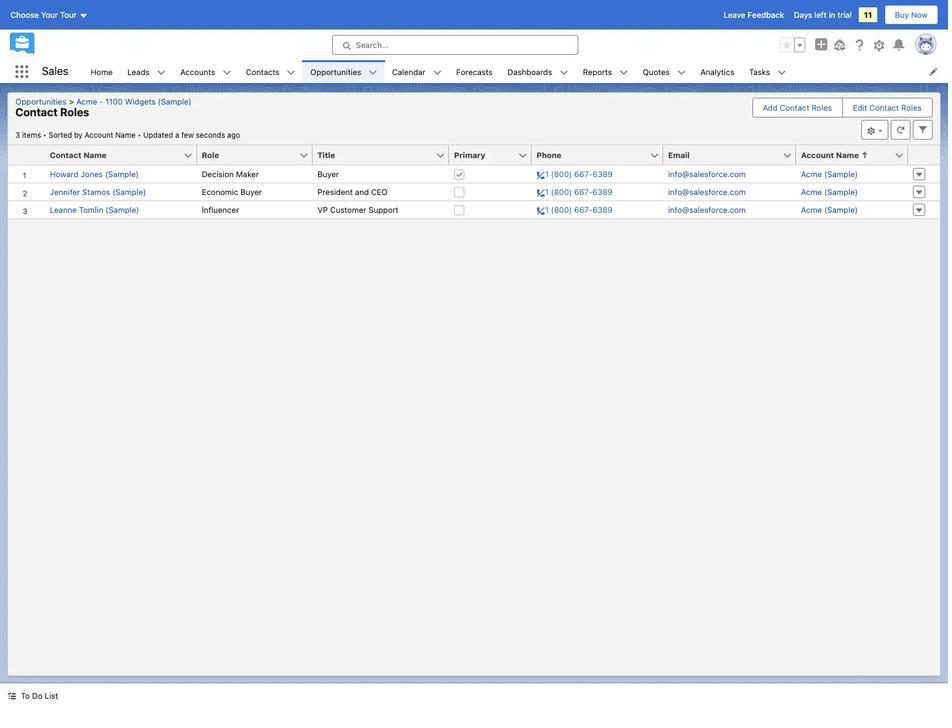 Task type: describe. For each thing, give the bounding box(es) containing it.
1 • from the left
[[43, 131, 47, 140]]

widgets
[[125, 97, 156, 107]]

howard
[[50, 169, 78, 179]]

buy
[[896, 10, 910, 20]]

contact right add
[[781, 103, 810, 113]]

contacts list item
[[239, 60, 303, 83]]

feedback
[[748, 10, 785, 20]]

edit contact roles button
[[844, 99, 932, 117]]

search... button
[[332, 35, 579, 55]]

contact name element
[[45, 145, 204, 166]]

tomlin
[[79, 205, 103, 215]]

items
[[22, 131, 41, 140]]

text default image for opportunities
[[369, 68, 378, 77]]

forecasts
[[457, 67, 493, 77]]

account inside "button"
[[802, 150, 835, 160]]

edit contact roles
[[854, 103, 922, 113]]

home link
[[83, 60, 120, 83]]

jennifer stamos (sample)
[[50, 187, 146, 197]]

jennifer stamos (sample) link
[[50, 187, 146, 197]]

email
[[669, 150, 690, 160]]

president and ceo
[[318, 187, 388, 197]]

0 vertical spatial buyer
[[318, 169, 339, 179]]

left
[[815, 10, 827, 20]]

contact roles|contact roles|list view element
[[7, 92, 942, 677]]

quotes link
[[636, 60, 678, 83]]

2 • from the left
[[138, 131, 141, 140]]

leave feedback link
[[724, 10, 785, 20]]

economic buyer
[[202, 187, 262, 197]]

acme (sample) link for ceo
[[802, 187, 859, 197]]

howard jones (sample) link
[[50, 169, 139, 179]]

decision
[[202, 169, 234, 179]]

a
[[175, 131, 179, 140]]

info@salesforce.com link for support
[[669, 205, 747, 215]]

false image for support
[[454, 205, 465, 216]]

list
[[45, 692, 58, 701]]

analytics
[[701, 67, 735, 77]]

quotes
[[643, 67, 670, 77]]

true image
[[454, 169, 465, 180]]

account name
[[802, 150, 860, 160]]

acme for president and ceo
[[802, 187, 823, 197]]

jennifer
[[50, 187, 80, 197]]

tour
[[60, 10, 77, 20]]

role
[[202, 150, 219, 160]]

to do list
[[21, 692, 58, 701]]

vp customer support
[[318, 205, 399, 215]]

trial
[[838, 10, 852, 20]]

leanne tomlin (sample)
[[50, 205, 139, 215]]

by
[[74, 131, 83, 140]]

-
[[100, 97, 103, 107]]

home
[[91, 67, 113, 77]]

reports link
[[576, 60, 620, 83]]

contact up items
[[15, 106, 58, 119]]

1 acme (sample) link from the top
[[802, 169, 859, 179]]

leave feedback
[[724, 10, 785, 20]]

11
[[865, 10, 873, 20]]

accounts
[[180, 67, 215, 77]]

edit
[[854, 103, 868, 113]]

0 horizontal spatial roles
[[60, 106, 89, 119]]

accounts link
[[173, 60, 223, 83]]

jones
[[81, 169, 103, 179]]

analytics link
[[694, 60, 742, 83]]

phone element
[[532, 145, 671, 166]]

list containing home
[[83, 60, 949, 83]]

choose your tour button
[[10, 5, 88, 25]]

acme (sample) for support
[[802, 205, 859, 215]]

calendar
[[392, 67, 426, 77]]

3 items • sorted by account name • updated a few seconds ago
[[15, 131, 240, 140]]

tasks link
[[742, 60, 778, 83]]

roles for edit contact roles
[[902, 103, 922, 113]]

contact right edit
[[870, 103, 900, 113]]

to do list button
[[0, 684, 66, 709]]

reports list item
[[576, 60, 636, 83]]

email button
[[664, 145, 783, 165]]

contacts
[[246, 67, 280, 77]]

text default image inside to do list button
[[7, 692, 16, 701]]

1 horizontal spatial name
[[115, 131, 136, 140]]

role button
[[197, 145, 299, 165]]

customer
[[330, 205, 367, 215]]

ago
[[227, 131, 240, 140]]

choose
[[10, 10, 39, 20]]

text default image for contacts
[[287, 68, 296, 77]]

to
[[21, 692, 30, 701]]

leads
[[127, 67, 150, 77]]

influencer
[[202, 205, 239, 215]]

choose your tour
[[10, 10, 77, 20]]

and
[[355, 187, 369, 197]]

add contact roles
[[763, 103, 833, 113]]

days left in trial
[[795, 10, 852, 20]]

few
[[181, 131, 194, 140]]

contact inside button
[[50, 150, 82, 160]]

now
[[912, 10, 929, 20]]

acme for buyer
[[802, 169, 823, 179]]



Task type: locate. For each thing, give the bounding box(es) containing it.
1 horizontal spatial buyer
[[318, 169, 339, 179]]

roles left edit
[[812, 103, 833, 113]]

acme (sample) link
[[802, 169, 859, 179], [802, 187, 859, 197], [802, 205, 859, 215]]

president
[[318, 187, 353, 197]]

0 horizontal spatial •
[[43, 131, 47, 140]]

name
[[115, 131, 136, 140], [84, 150, 107, 160], [837, 150, 860, 160]]

0 vertical spatial opportunities link
[[303, 60, 369, 83]]

roles for add contact roles
[[812, 103, 833, 113]]

1 info@salesforce.com from the top
[[669, 169, 747, 179]]

action image
[[909, 145, 941, 165]]

0 vertical spatial account
[[85, 131, 113, 140]]

leads list item
[[120, 60, 173, 83]]

opportunities link inside contact roles|contact roles|list view element
[[15, 97, 71, 107]]

text default image inside contacts "list item"
[[287, 68, 296, 77]]

ceo
[[371, 187, 388, 197]]

action element
[[909, 145, 941, 166]]

info@salesforce.com link for ceo
[[669, 187, 747, 197]]

1 vertical spatial buyer
[[241, 187, 262, 197]]

3 acme (sample) from the top
[[802, 205, 859, 215]]

1 acme (sample) from the top
[[802, 169, 859, 179]]

0 vertical spatial click to dial disabled image
[[537, 169, 613, 179]]

3 info@salesforce.com link from the top
[[669, 205, 747, 215]]

2 vertical spatial info@salesforce.com
[[669, 205, 747, 215]]

account name button
[[797, 145, 895, 165]]

buy now
[[896, 10, 929, 20]]

1 vertical spatial opportunities link
[[15, 97, 71, 107]]

0 vertical spatial false image
[[454, 187, 465, 198]]

3 text default image from the left
[[560, 68, 569, 77]]

account
[[85, 131, 113, 140], [802, 150, 835, 160]]

text default image for dashboards
[[560, 68, 569, 77]]

opportunities down search...
[[311, 67, 362, 77]]

2 info@salesforce.com link from the top
[[669, 187, 747, 197]]

text default image right contacts
[[287, 68, 296, 77]]

2 click to dial disabled image from the top
[[537, 187, 613, 197]]

opportunities inside contact roles|contact roles|list view element
[[15, 97, 66, 107]]

click to dial disabled image for support
[[537, 205, 613, 215]]

leads link
[[120, 60, 157, 83]]

0 vertical spatial opportunities
[[311, 67, 362, 77]]

buyer down maker
[[241, 187, 262, 197]]

• right items
[[43, 131, 47, 140]]

1 horizontal spatial roles
[[812, 103, 833, 113]]

1 false image from the top
[[454, 187, 465, 198]]

contact roles grid
[[8, 145, 941, 219]]

0 vertical spatial acme (sample) link
[[802, 169, 859, 179]]

name for account name
[[837, 150, 860, 160]]

1 horizontal spatial •
[[138, 131, 141, 140]]

name up contact name element on the left of the page
[[115, 131, 136, 140]]

1 text default image from the left
[[157, 68, 166, 77]]

2 vertical spatial acme (sample)
[[802, 205, 859, 215]]

title element
[[313, 145, 457, 166]]

account right by
[[85, 131, 113, 140]]

opportunities
[[311, 67, 362, 77], [15, 97, 66, 107]]

contact up howard
[[50, 150, 82, 160]]

name up howard jones (sample)
[[84, 150, 107, 160]]

0 horizontal spatial opportunities
[[15, 97, 66, 107]]

text default image inside opportunities list item
[[369, 68, 378, 77]]

click to dial disabled image
[[537, 169, 613, 179], [537, 187, 613, 197], [537, 205, 613, 215]]

0 vertical spatial info@salesforce.com
[[669, 169, 747, 179]]

acme for vp customer support
[[802, 205, 823, 215]]

maker
[[236, 169, 259, 179]]

leave
[[724, 10, 746, 20]]

in
[[830, 10, 836, 20]]

text default image right accounts
[[223, 68, 231, 77]]

dashboards list item
[[501, 60, 576, 83]]

1 vertical spatial acme (sample) link
[[802, 187, 859, 197]]

2 horizontal spatial name
[[837, 150, 860, 160]]

1 vertical spatial click to dial disabled image
[[537, 187, 613, 197]]

text default image
[[157, 68, 166, 77], [223, 68, 231, 77], [560, 68, 569, 77], [620, 68, 629, 77], [678, 68, 686, 77], [778, 68, 787, 77]]

email element
[[664, 145, 804, 166]]

sorted
[[49, 131, 72, 140]]

add contact roles button
[[754, 99, 843, 117]]

list
[[83, 60, 949, 83]]

acme - 1100 widgets (sample) link
[[71, 97, 197, 107]]

phone
[[537, 150, 562, 160]]

click to dial disabled image for ceo
[[537, 187, 613, 197]]

contacts link
[[239, 60, 287, 83]]

roles up by
[[60, 106, 89, 119]]

vp
[[318, 205, 328, 215]]

title button
[[313, 145, 436, 165]]

text default image right leads
[[157, 68, 166, 77]]

stamos
[[82, 187, 110, 197]]

opportunities down sales
[[15, 97, 66, 107]]

tasks list item
[[742, 60, 794, 83]]

days
[[795, 10, 813, 20]]

1 info@salesforce.com link from the top
[[669, 169, 747, 179]]

opportunities link down search...
[[303, 60, 369, 83]]

text default image for reports
[[620, 68, 629, 77]]

buy now button
[[885, 5, 939, 25]]

1 horizontal spatial opportunities link
[[303, 60, 369, 83]]

role element
[[197, 145, 320, 166]]

text default image left reports
[[560, 68, 569, 77]]

acme (sample) for ceo
[[802, 187, 859, 197]]

howard jones (sample)
[[50, 169, 139, 179]]

1 vertical spatial account
[[802, 150, 835, 160]]

text default image right calendar
[[433, 68, 442, 77]]

0 vertical spatial acme (sample)
[[802, 169, 859, 179]]

info@salesforce.com for ceo
[[669, 187, 747, 197]]

0 horizontal spatial buyer
[[241, 187, 262, 197]]

2 acme (sample) from the top
[[802, 187, 859, 197]]

opportunities inside list item
[[311, 67, 362, 77]]

name for contact name
[[84, 150, 107, 160]]

0 horizontal spatial opportunities link
[[15, 97, 71, 107]]

dashboards
[[508, 67, 553, 77]]

•
[[43, 131, 47, 140], [138, 131, 141, 140]]

2 horizontal spatial roles
[[902, 103, 922, 113]]

0 vertical spatial info@salesforce.com link
[[669, 169, 747, 179]]

contact name
[[50, 150, 107, 160]]

(sample)
[[158, 97, 192, 107], [105, 169, 139, 179], [825, 169, 859, 179], [112, 187, 146, 197], [825, 187, 859, 197], [106, 205, 139, 215], [825, 205, 859, 215]]

primary element
[[450, 145, 539, 166]]

1 vertical spatial false image
[[454, 205, 465, 216]]

leanne
[[50, 205, 77, 215]]

text default image
[[287, 68, 296, 77], [369, 68, 378, 77], [433, 68, 442, 77], [7, 692, 16, 701]]

calendar link
[[385, 60, 433, 83]]

acme (sample) link for support
[[802, 205, 859, 215]]

1 vertical spatial acme (sample)
[[802, 187, 859, 197]]

item number element
[[8, 145, 45, 166]]

roles up "action" image
[[902, 103, 922, 113]]

text default image inside the calendar list item
[[433, 68, 442, 77]]

0 horizontal spatial name
[[84, 150, 107, 160]]

0 horizontal spatial account
[[85, 131, 113, 140]]

economic
[[202, 187, 238, 197]]

buyer
[[318, 169, 339, 179], [241, 187, 262, 197]]

contact roles status
[[15, 131, 143, 140]]

2 text default image from the left
[[223, 68, 231, 77]]

text default image inside the leads 'list item'
[[157, 68, 166, 77]]

seconds
[[196, 131, 225, 140]]

text default image down search...
[[369, 68, 378, 77]]

buyer up president
[[318, 169, 339, 179]]

4 text default image from the left
[[620, 68, 629, 77]]

1 vertical spatial info@salesforce.com link
[[669, 187, 747, 197]]

contact name button
[[45, 145, 184, 165]]

1 vertical spatial opportunities
[[15, 97, 66, 107]]

1 horizontal spatial opportunities
[[311, 67, 362, 77]]

accounts list item
[[173, 60, 239, 83]]

opportunities link down sales
[[15, 97, 71, 107]]

leanne tomlin (sample) link
[[50, 205, 139, 215]]

updated
[[143, 131, 173, 140]]

3 info@salesforce.com from the top
[[669, 205, 747, 215]]

text default image for calendar
[[433, 68, 442, 77]]

primary
[[454, 150, 486, 160]]

1 horizontal spatial account
[[802, 150, 835, 160]]

info@salesforce.com
[[669, 169, 747, 179], [669, 187, 747, 197], [669, 205, 747, 215]]

text default image inside dashboards list item
[[560, 68, 569, 77]]

do
[[32, 692, 43, 701]]

3 acme (sample) link from the top
[[802, 205, 859, 215]]

text default image inside the quotes 'list item'
[[678, 68, 686, 77]]

1 click to dial disabled image from the top
[[537, 169, 613, 179]]

name down edit
[[837, 150, 860, 160]]

2 vertical spatial info@salesforce.com link
[[669, 205, 747, 215]]

acme - 1100 widgets (sample)
[[76, 97, 192, 107]]

dashboards link
[[501, 60, 560, 83]]

search...
[[356, 40, 389, 50]]

• left updated
[[138, 131, 141, 140]]

1 vertical spatial info@salesforce.com
[[669, 187, 747, 197]]

2 false image from the top
[[454, 205, 465, 216]]

acme
[[76, 97, 97, 107], [802, 169, 823, 179], [802, 187, 823, 197], [802, 205, 823, 215]]

name inside button
[[84, 150, 107, 160]]

5 text default image from the left
[[678, 68, 686, 77]]

support
[[369, 205, 399, 215]]

name inside "button"
[[837, 150, 860, 160]]

title
[[318, 150, 335, 160]]

text default image inside reports list item
[[620, 68, 629, 77]]

text default image for accounts
[[223, 68, 231, 77]]

2 acme (sample) link from the top
[[802, 187, 859, 197]]

3
[[15, 131, 20, 140]]

decision maker
[[202, 169, 259, 179]]

phone button
[[532, 145, 650, 165]]

opportunities list item
[[303, 60, 385, 83]]

text default image inside accounts 'list item'
[[223, 68, 231, 77]]

text default image for tasks
[[778, 68, 787, 77]]

info@salesforce.com link
[[669, 169, 747, 179], [669, 187, 747, 197], [669, 205, 747, 215]]

text default image for leads
[[157, 68, 166, 77]]

add
[[763, 103, 778, 113]]

reports
[[583, 67, 613, 77]]

3 click to dial disabled image from the top
[[537, 205, 613, 215]]

false image
[[454, 187, 465, 198], [454, 205, 465, 216]]

forecasts link
[[449, 60, 501, 83]]

2 info@salesforce.com from the top
[[669, 187, 747, 197]]

2 vertical spatial click to dial disabled image
[[537, 205, 613, 215]]

text default image left "to"
[[7, 692, 16, 701]]

item number image
[[8, 145, 45, 165]]

text default image right tasks at the top of page
[[778, 68, 787, 77]]

6 text default image from the left
[[778, 68, 787, 77]]

your
[[41, 10, 58, 20]]

1100
[[105, 97, 123, 107]]

text default image right reports
[[620, 68, 629, 77]]

quotes list item
[[636, 60, 694, 83]]

false image for ceo
[[454, 187, 465, 198]]

account name element
[[797, 145, 916, 166]]

text default image for quotes
[[678, 68, 686, 77]]

text default image right the quotes
[[678, 68, 686, 77]]

contact
[[781, 103, 810, 113], [870, 103, 900, 113], [15, 106, 58, 119], [50, 150, 82, 160]]

sales
[[42, 65, 69, 78]]

2 vertical spatial acme (sample) link
[[802, 205, 859, 215]]

text default image inside tasks "list item"
[[778, 68, 787, 77]]

calendar list item
[[385, 60, 449, 83]]

contact roles
[[15, 106, 89, 119]]

group
[[780, 38, 806, 52]]

tasks
[[750, 67, 771, 77]]

account down add contact roles button
[[802, 150, 835, 160]]

info@salesforce.com for support
[[669, 205, 747, 215]]



Task type: vqa. For each thing, say whether or not it's contained in the screenshot.
the Buy Now "button"
yes



